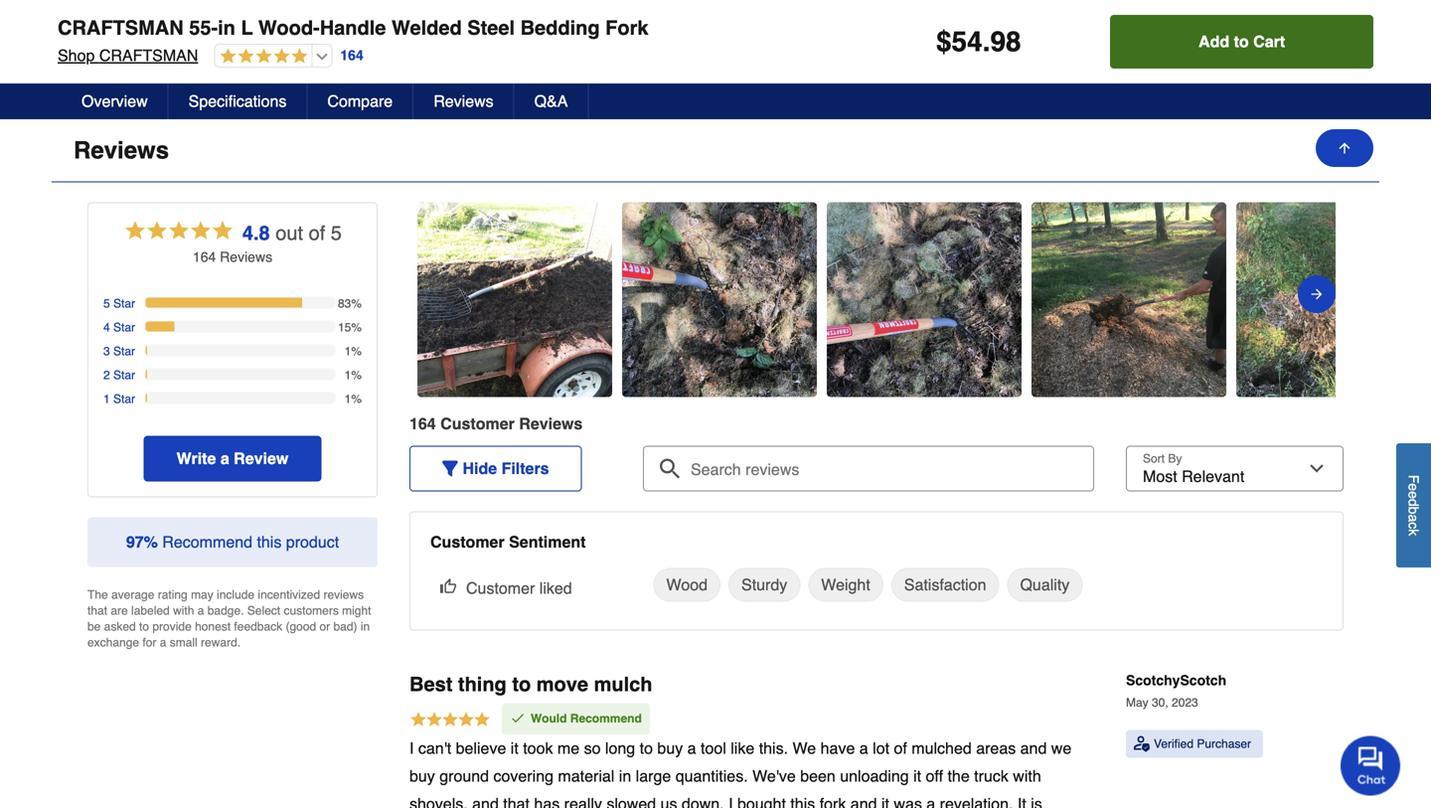 Task type: vqa. For each thing, say whether or not it's contained in the screenshot.
CRAFTSMAN 55-in L Wood-Handle Welded Steel Bedding Fork
yes



Task type: describe. For each thing, give the bounding box(es) containing it.
mulch
[[594, 673, 653, 696]]

0 vertical spatial reviews
[[434, 92, 494, 110]]

164 for 164 customer review s
[[410, 414, 436, 433]]

verified purchaser icon image
[[1135, 736, 1150, 752]]

we've
[[753, 767, 796, 786]]

bad)
[[334, 620, 357, 634]]

customer for customer sentiment
[[431, 533, 505, 551]]

honest
[[195, 620, 231, 634]]

or
[[320, 620, 330, 634]]

average
[[111, 588, 155, 602]]

rating
[[158, 588, 188, 602]]

write a review button
[[144, 436, 321, 482]]

customer liked
[[466, 579, 572, 597]]

3 uploaded image image from the left
[[1237, 290, 1432, 310]]

review for 164 customer review s
[[519, 414, 574, 433]]

has
[[534, 795, 560, 808]]

a right the was
[[927, 795, 936, 808]]

2 e from the top
[[1406, 491, 1422, 499]]

specifications
[[189, 92, 287, 110]]

purchaser
[[1198, 737, 1252, 751]]

product
[[286, 533, 339, 551]]

fork
[[820, 795, 847, 808]]

that inside the average rating may include incentivized reviews that are labeled with a badge. select customers might be asked to provide honest feedback (good or bad) in exchange for a small reward.
[[88, 604, 107, 618]]

reward.
[[201, 636, 241, 650]]

of inside i can't believe it took me so long to buy a tool like this. we have a lot of mulched areas and we buy ground covering material in large quantities. we've been unloading it off the truck with shovels, and that has really slowed us down. i bought this fork and it was a revelation. it
[[894, 739, 908, 758]]

steel
[[468, 16, 515, 39]]

$ 54 . 98
[[937, 26, 1022, 58]]

%
[[144, 533, 158, 551]]

filters
[[502, 459, 549, 478]]

scotchyscotch
[[1127, 673, 1227, 688]]

this inside i can't believe it took me so long to buy a tool like this. we have a lot of mulched areas and we buy ground covering material in large quantities. we've been unloading it off the truck with shovels, and that has really slowed us down. i bought this fork and it was a revelation. it
[[791, 795, 816, 808]]

tool
[[701, 739, 727, 758]]

s inside 4.8 out of 5 164 review s
[[266, 249, 273, 265]]

be
[[88, 620, 101, 634]]

to up checkmark 'icon'
[[512, 673, 531, 696]]

star for 4 star
[[113, 321, 135, 334]]

this.
[[759, 739, 789, 758]]

q&a
[[535, 92, 568, 110]]

revelation.
[[940, 795, 1014, 808]]

arrow right image
[[1310, 283, 1325, 306]]

a left lot
[[860, 739, 869, 758]]

overview
[[82, 92, 148, 110]]

can't
[[419, 739, 452, 758]]

wood-
[[258, 16, 320, 39]]

0 vertical spatial craftsman
[[58, 16, 184, 39]]

have
[[821, 739, 855, 758]]

review inside 4.8 out of 5 164 review s
[[220, 249, 266, 265]]

98
[[991, 26, 1022, 58]]

1 horizontal spatial and
[[851, 795, 877, 808]]

ground
[[440, 767, 489, 786]]

covering
[[494, 767, 554, 786]]

1 vertical spatial craftsman
[[99, 46, 198, 65]]

with inside the average rating may include incentivized reviews that are labeled with a badge. select customers might be asked to provide honest feedback (good or bad) in exchange for a small reward.
[[173, 604, 194, 618]]

1% for 2 star
[[345, 368, 362, 382]]

1 horizontal spatial s
[[574, 414, 583, 433]]

may
[[191, 588, 214, 602]]

to inside i can't believe it took me so long to buy a tool like this. we have a lot of mulched areas and we buy ground covering material in large quantities. we've been unloading it off the truck with shovels, and that has really slowed us down. i bought this fork and it was a revelation. it
[[640, 739, 653, 758]]

compare button down craftsman 55-in l wood-handle welded steel bedding fork
[[308, 84, 414, 119]]

1% for 3 star
[[345, 344, 362, 358]]

0 vertical spatial customer
[[441, 414, 515, 433]]

wood
[[667, 576, 708, 594]]

incentivized
[[258, 588, 320, 602]]

a right for at the bottom of the page
[[160, 636, 166, 650]]

shovels,
[[410, 795, 468, 808]]

was
[[894, 795, 923, 808]]

might
[[342, 604, 371, 618]]

specifications button
[[169, 84, 308, 119]]

thing
[[458, 673, 507, 696]]

filter image
[[442, 461, 458, 477]]

would recommend
[[531, 712, 642, 726]]

of inside 4.8 out of 5 164 review s
[[309, 222, 325, 244]]

checkmark image
[[510, 710, 526, 726]]

bedding
[[521, 16, 600, 39]]

really
[[564, 795, 602, 808]]

liked
[[540, 579, 572, 597]]

long
[[605, 739, 636, 758]]

me
[[558, 739, 580, 758]]

in inside i can't believe it took me so long to buy a tool like this. we have a lot of mulched areas and we buy ground covering material in large quantities. we've been unloading it off the truck with shovels, and that has really slowed us down. i bought this fork and it was a revelation. it
[[619, 767, 632, 786]]

i can't believe it took me so long to buy a tool like this. we have a lot of mulched areas and we buy ground covering material in large quantities. we've been unloading it off the truck with shovels, and that has really slowed us down. i bought this fork and it was a revelation. it 
[[410, 739, 1087, 808]]

customer sentiment
[[431, 533, 586, 551]]

2 horizontal spatial it
[[914, 767, 922, 786]]

1 vertical spatial 4.8 stars image
[[123, 218, 235, 247]]

review for write a review
[[234, 449, 289, 468]]

small
[[170, 636, 198, 650]]

for
[[143, 636, 156, 650]]

97 % recommend this product
[[126, 533, 339, 551]]

off
[[926, 767, 944, 786]]

hide
[[463, 459, 497, 478]]

that inside i can't believe it took me so long to buy a tool like this. we have a lot of mulched areas and we buy ground covering material in large quantities. we've been unloading it off the truck with shovels, and that has really slowed us down. i bought this fork and it was a revelation. it
[[503, 795, 530, 808]]

$
[[937, 26, 952, 58]]

164 customer review s
[[410, 414, 583, 433]]

it
[[1018, 795, 1027, 808]]

so
[[584, 739, 601, 758]]

k
[[1406, 529, 1422, 536]]

star for 3 star
[[113, 344, 135, 358]]

verified purchaser
[[1154, 737, 1252, 751]]

1 vertical spatial buy
[[410, 767, 435, 786]]

craftsman 55-in l wood-handle welded steel bedding fork
[[58, 16, 649, 39]]

hide filters
[[463, 459, 549, 478]]



Task type: locate. For each thing, give the bounding box(es) containing it.
wood button
[[654, 568, 721, 602]]

2023
[[1172, 696, 1199, 710]]

of right lot
[[894, 739, 908, 758]]

97
[[126, 533, 144, 551]]

1 vertical spatial 164
[[193, 249, 216, 265]]

truck
[[975, 767, 1009, 786]]

the
[[88, 588, 108, 602]]

4.8
[[242, 222, 270, 244]]

0 vertical spatial 5
[[331, 222, 342, 244]]

in left l
[[218, 16, 236, 39]]

5 star from the top
[[113, 392, 135, 406]]

0 horizontal spatial 5
[[103, 297, 110, 311]]

2 vertical spatial review
[[234, 449, 289, 468]]

0 vertical spatial in
[[218, 16, 236, 39]]

to right long
[[640, 739, 653, 758]]

quality button
[[1008, 568, 1083, 602]]

verified
[[1154, 737, 1194, 751]]

best
[[410, 673, 453, 696]]

buy up large
[[658, 739, 683, 758]]

1 horizontal spatial reviews
[[434, 92, 494, 110]]

f e e d b a c k button
[[1397, 443, 1432, 568]]

a inside button
[[221, 449, 229, 468]]

with down rating
[[173, 604, 194, 618]]

0 horizontal spatial with
[[173, 604, 194, 618]]

mulched
[[912, 739, 972, 758]]

move
[[537, 673, 589, 696]]

feedback
[[234, 620, 283, 634]]

welded
[[392, 16, 462, 39]]

1 vertical spatial with
[[1014, 767, 1042, 786]]

0 horizontal spatial compare
[[74, 58, 177, 85]]

0 horizontal spatial it
[[511, 739, 519, 758]]

recommend
[[162, 533, 253, 551], [571, 712, 642, 726]]

5 right out
[[331, 222, 342, 244]]

reviews button
[[414, 84, 515, 119], [52, 120, 1380, 182]]

5 up 4
[[103, 297, 110, 311]]

1 vertical spatial customer
[[431, 533, 505, 551]]

with
[[173, 604, 194, 618], [1014, 767, 1042, 786]]

that down covering
[[503, 795, 530, 808]]

0 horizontal spatial uploaded image image
[[827, 290, 1022, 310]]

compare down craftsman 55-in l wood-handle welded steel bedding fork
[[328, 92, 393, 110]]

it left the was
[[882, 795, 890, 808]]

best thing to move mulch
[[410, 673, 653, 696]]

in up the slowed
[[619, 767, 632, 786]]

c
[[1406, 522, 1422, 529]]

i
[[410, 739, 414, 758], [729, 795, 733, 808]]

and down "unloading"
[[851, 795, 877, 808]]

1 horizontal spatial that
[[503, 795, 530, 808]]

1 vertical spatial in
[[361, 620, 370, 634]]

2 horizontal spatial uploaded image image
[[1237, 290, 1432, 310]]

a inside button
[[1406, 514, 1422, 522]]

a left tool
[[688, 739, 697, 758]]

chevron down image
[[1338, 62, 1358, 82]]

customer up hide
[[441, 414, 515, 433]]

review
[[220, 249, 266, 265], [519, 414, 574, 433], [234, 449, 289, 468]]

1 vertical spatial 5
[[103, 297, 110, 311]]

0 vertical spatial of
[[309, 222, 325, 244]]

0 vertical spatial that
[[88, 604, 107, 618]]

3
[[103, 344, 110, 358]]

1 vertical spatial of
[[894, 739, 908, 758]]

uploaded image image
[[827, 290, 1022, 310], [1032, 290, 1227, 310], [1237, 290, 1432, 310]]

1 vertical spatial 1%
[[345, 368, 362, 382]]

2 horizontal spatial 164
[[410, 414, 436, 433]]

reviews
[[324, 588, 364, 602]]

labeled
[[131, 604, 170, 618]]

2 vertical spatial customer
[[466, 579, 535, 597]]

0 vertical spatial i
[[410, 739, 414, 758]]

0 horizontal spatial 164
[[193, 249, 216, 265]]

star right '1'
[[113, 392, 135, 406]]

4.8 out of 5 164 review s
[[193, 222, 342, 265]]

add
[[1199, 32, 1230, 51]]

2 1% from the top
[[345, 368, 362, 382]]

good load of mulch with a great tool! image image
[[418, 290, 613, 310]]

1 star from the top
[[113, 297, 135, 311]]

a up k
[[1406, 514, 1422, 522]]

to up for at the bottom of the page
[[139, 620, 149, 634]]

it left took
[[511, 739, 519, 758]]

0 horizontal spatial buy
[[410, 767, 435, 786]]

and down "ground"
[[472, 795, 499, 808]]

0 vertical spatial this
[[257, 533, 282, 551]]

1 horizontal spatial 5
[[331, 222, 342, 244]]

shop craftsman
[[58, 46, 198, 65]]

2 vertical spatial it
[[882, 795, 890, 808]]

this left the product
[[257, 533, 282, 551]]

2 vertical spatial 164
[[410, 414, 436, 433]]

1% for 1 star
[[345, 392, 362, 406]]

review right write
[[234, 449, 289, 468]]

2 vertical spatial in
[[619, 767, 632, 786]]

to right add
[[1235, 32, 1250, 51]]

1 horizontal spatial i
[[729, 795, 733, 808]]

30,
[[1152, 696, 1169, 710]]

we
[[1052, 739, 1072, 758]]

weight button
[[809, 568, 884, 602]]

2 uploaded image image from the left
[[1032, 290, 1227, 310]]

0 horizontal spatial this
[[257, 533, 282, 551]]

craftsman up overview button
[[99, 46, 198, 65]]

shop
[[58, 46, 95, 65]]

2 vertical spatial 1%
[[345, 392, 362, 406]]

chat invite button image
[[1341, 735, 1402, 796]]

0 horizontal spatial reviews
[[74, 137, 169, 164]]

large
[[636, 767, 671, 786]]

164 for 164
[[340, 47, 364, 63]]

in
[[218, 16, 236, 39], [361, 620, 370, 634], [619, 767, 632, 786]]

my new mulching bedding tool image image
[[622, 290, 817, 310]]

2 star
[[103, 368, 135, 382]]

2 horizontal spatial and
[[1021, 739, 1047, 758]]

0 vertical spatial buy
[[658, 739, 683, 758]]

star for 2 star
[[113, 368, 135, 382]]

5 inside 4.8 out of 5 164 review s
[[331, 222, 342, 244]]

star right 3
[[113, 344, 135, 358]]

1 horizontal spatial with
[[1014, 767, 1042, 786]]

1 horizontal spatial of
[[894, 739, 908, 758]]

f e e d b a c k
[[1406, 475, 1422, 536]]

1 horizontal spatial this
[[791, 795, 816, 808]]

exchange
[[88, 636, 139, 650]]

sturdy button
[[729, 568, 801, 602]]

customer for customer liked
[[466, 579, 535, 597]]

1 vertical spatial compare
[[328, 92, 393, 110]]

of right out
[[309, 222, 325, 244]]

1 horizontal spatial it
[[882, 795, 890, 808]]

customer down customer sentiment
[[466, 579, 535, 597]]

us
[[661, 795, 678, 808]]

that
[[88, 604, 107, 618], [503, 795, 530, 808]]

164 inside 4.8 out of 5 164 review s
[[193, 249, 216, 265]]

to inside button
[[1235, 32, 1250, 51]]

craftsman up shop craftsman
[[58, 16, 184, 39]]

1 horizontal spatial recommend
[[571, 712, 642, 726]]

5 stars image
[[410, 710, 491, 732]]

f
[[1406, 475, 1422, 483]]

customer up thumb up icon
[[431, 533, 505, 551]]

q&a button
[[515, 84, 589, 119]]

review inside button
[[234, 449, 289, 468]]

4.8 stars image left 4.8
[[123, 218, 235, 247]]

1 star
[[103, 392, 135, 406]]

star right 4
[[113, 321, 135, 334]]

5 star
[[103, 297, 135, 311]]

1 vertical spatial it
[[914, 767, 922, 786]]

5
[[331, 222, 342, 244], [103, 297, 110, 311]]

satisfaction button
[[892, 568, 1000, 602]]

e up b
[[1406, 491, 1422, 499]]

0 horizontal spatial in
[[218, 16, 236, 39]]

with up it
[[1014, 767, 1042, 786]]

to inside the average rating may include incentivized reviews that are labeled with a badge. select customers might be asked to provide honest feedback (good or bad) in exchange for a small reward.
[[139, 620, 149, 634]]

1 vertical spatial recommend
[[571, 712, 642, 726]]

recommend up so on the left bottom of page
[[571, 712, 642, 726]]

star for 1 star
[[113, 392, 135, 406]]

0 horizontal spatial that
[[88, 604, 107, 618]]

15%
[[338, 321, 362, 334]]

out
[[276, 222, 303, 244]]

1 horizontal spatial in
[[361, 620, 370, 634]]

s up hide filters button
[[574, 414, 583, 433]]

2 horizontal spatial in
[[619, 767, 632, 786]]

hide filters button
[[410, 446, 582, 492]]

compare for compare button below fork
[[74, 58, 177, 85]]

the average rating may include incentivized reviews that are labeled with a badge. select customers might be asked to provide honest feedback (good or bad) in exchange for a small reward.
[[88, 588, 371, 650]]

1 vertical spatial that
[[503, 795, 530, 808]]

1 vertical spatial s
[[574, 414, 583, 433]]

4.8 stars image down l
[[215, 48, 308, 66]]

believe
[[456, 739, 506, 758]]

1 e from the top
[[1406, 483, 1422, 491]]

i right down. at the bottom of page
[[729, 795, 733, 808]]

1 uploaded image image from the left
[[827, 290, 1022, 310]]

2
[[103, 368, 110, 382]]

0 vertical spatial 4.8 stars image
[[215, 48, 308, 66]]

3 star from the top
[[113, 344, 135, 358]]

would
[[531, 712, 567, 726]]

craftsman
[[58, 16, 184, 39], [99, 46, 198, 65]]

provide
[[153, 620, 192, 634]]

and
[[1021, 739, 1047, 758], [472, 795, 499, 808], [851, 795, 877, 808]]

star up 4 star on the top left of the page
[[113, 297, 135, 311]]

compare button down fork
[[52, 41, 1380, 104]]

(good
[[286, 620, 316, 634]]

1
[[103, 392, 110, 406]]

Search reviews text field
[[651, 446, 1087, 480]]

reviews down overview button
[[74, 137, 169, 164]]

recommend up may
[[162, 533, 253, 551]]

4
[[103, 321, 110, 334]]

arrow up image
[[1337, 140, 1353, 156]]

buy up shovels,
[[410, 767, 435, 786]]

a right write
[[221, 449, 229, 468]]

0 horizontal spatial s
[[266, 249, 273, 265]]

3 1% from the top
[[345, 392, 362, 406]]

with inside i can't believe it took me so long to buy a tool like this. we have a lot of mulched areas and we buy ground covering material in large quantities. we've been unloading it off the truck with shovels, and that has really slowed us down. i bought this fork and it was a revelation. it
[[1014, 767, 1042, 786]]

write a review
[[177, 449, 289, 468]]

55-
[[189, 16, 218, 39]]

been
[[801, 767, 836, 786]]

0 horizontal spatial of
[[309, 222, 325, 244]]

that down the
[[88, 604, 107, 618]]

l
[[241, 16, 253, 39]]

3 star
[[103, 344, 135, 358]]

compare up "overview"
[[74, 58, 177, 85]]

in inside the average rating may include incentivized reviews that are labeled with a badge. select customers might be asked to provide honest feedback (good or bad) in exchange for a small reward.
[[361, 620, 370, 634]]

s down 4.8
[[266, 249, 273, 265]]

4.8 stars image
[[215, 48, 308, 66], [123, 218, 235, 247]]

customers
[[284, 604, 339, 618]]

4 star from the top
[[113, 368, 135, 382]]

0 vertical spatial 164
[[340, 47, 364, 63]]

1 horizontal spatial uploaded image image
[[1032, 290, 1227, 310]]

0 vertical spatial with
[[173, 604, 194, 618]]

.
[[983, 26, 991, 58]]

1 vertical spatial review
[[519, 414, 574, 433]]

star for 5 star
[[113, 297, 135, 311]]

0 vertical spatial recommend
[[162, 533, 253, 551]]

compare for compare button below craftsman 55-in l wood-handle welded steel bedding fork
[[328, 92, 393, 110]]

1 horizontal spatial compare
[[328, 92, 393, 110]]

i left can't
[[410, 739, 414, 758]]

overview button
[[62, 84, 169, 119]]

in down might
[[361, 620, 370, 634]]

it
[[511, 739, 519, 758], [914, 767, 922, 786], [882, 795, 890, 808]]

0 horizontal spatial and
[[472, 795, 499, 808]]

review down 4.8
[[220, 249, 266, 265]]

lot
[[873, 739, 890, 758]]

1 vertical spatial i
[[729, 795, 733, 808]]

add to cart
[[1199, 32, 1286, 51]]

material
[[558, 767, 615, 786]]

star right 2
[[113, 368, 135, 382]]

weight
[[822, 576, 871, 594]]

1 horizontal spatial buy
[[658, 739, 683, 758]]

0 horizontal spatial recommend
[[162, 533, 253, 551]]

review up filters
[[519, 414, 574, 433]]

0 vertical spatial review
[[220, 249, 266, 265]]

0 horizontal spatial i
[[410, 739, 414, 758]]

0 vertical spatial s
[[266, 249, 273, 265]]

1 vertical spatial this
[[791, 795, 816, 808]]

to
[[1235, 32, 1250, 51], [139, 620, 149, 634], [512, 673, 531, 696], [640, 739, 653, 758]]

0 vertical spatial it
[[511, 739, 519, 758]]

add to cart button
[[1111, 15, 1374, 69]]

1 horizontal spatial 164
[[340, 47, 364, 63]]

it left off
[[914, 767, 922, 786]]

this down been
[[791, 795, 816, 808]]

1 1% from the top
[[345, 344, 362, 358]]

cart
[[1254, 32, 1286, 51]]

satisfaction
[[905, 576, 987, 594]]

0 vertical spatial 1%
[[345, 344, 362, 358]]

a down may
[[198, 604, 204, 618]]

slowed
[[607, 795, 656, 808]]

took
[[523, 739, 553, 758]]

0 vertical spatial compare
[[74, 58, 177, 85]]

e up d
[[1406, 483, 1422, 491]]

thumb up image
[[440, 578, 456, 594]]

and left we
[[1021, 739, 1047, 758]]

chevron up image
[[1338, 141, 1358, 160]]

2 star from the top
[[113, 321, 135, 334]]

areas
[[977, 739, 1016, 758]]

reviews down the steel
[[434, 92, 494, 110]]

1 vertical spatial reviews
[[74, 137, 169, 164]]

d
[[1406, 499, 1422, 507]]



